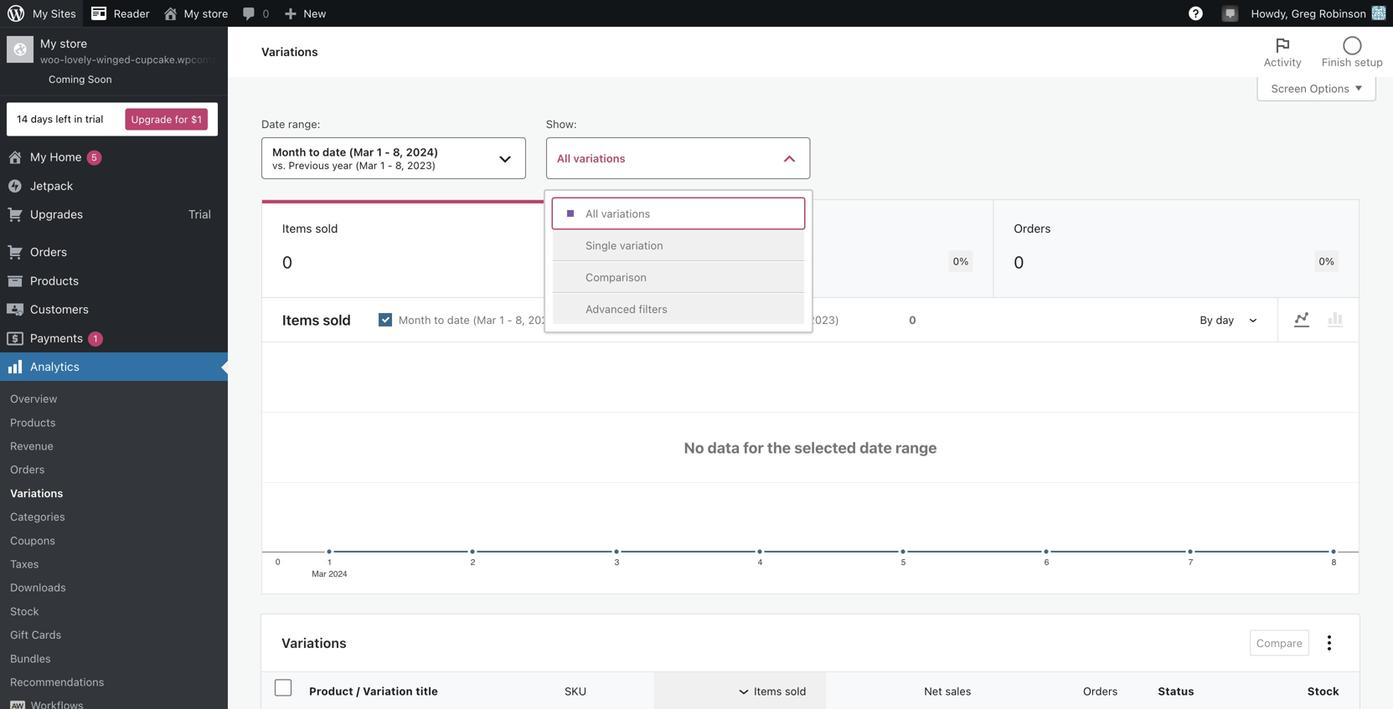 Task type: describe. For each thing, give the bounding box(es) containing it.
tab list containing activity
[[1254, 27, 1393, 77]]

14 days left in trial
[[17, 113, 103, 125]]

14
[[17, 113, 28, 125]]

upgrade for $1 button
[[125, 109, 208, 130]]

year inside month to date (mar 1 - 8, 2024) vs. previous year (mar 1 - 8, 2023)
[[332, 160, 353, 171]]

options
[[1310, 82, 1350, 95]]

performance indicators menu
[[261, 200, 1360, 298]]

greg
[[1292, 7, 1316, 20]]

categories
[[10, 511, 65, 523]]

previous inside month to date (mar 1 - 8, 2024) vs. previous year (mar 1 - 8, 2023)
[[289, 160, 329, 171]]

my store
[[184, 7, 228, 20]]

coming
[[49, 73, 85, 85]]

advanced filters
[[586, 303, 668, 315]]

1 vertical spatial items sold
[[282, 312, 351, 329]]

howdy, greg robinson
[[1252, 7, 1367, 20]]

date range :
[[261, 118, 320, 130]]

taxes link
[[0, 553, 228, 576]]

date
[[261, 118, 285, 130]]

cupcake.wpcomstaging.com
[[135, 54, 270, 66]]

filters
[[639, 303, 668, 315]]

variations link
[[0, 482, 228, 505]]

my sites
[[33, 7, 76, 20]]

new
[[304, 7, 326, 20]]

sales inside performance indicators menu
[[671, 222, 698, 236]]

customers link
[[0, 295, 228, 324]]

recommendations
[[10, 676, 104, 689]]

bundles link
[[0, 647, 228, 671]]

all variations button
[[553, 199, 804, 229]]

categories link
[[0, 505, 228, 529]]

0 vertical spatial variations
[[261, 45, 318, 59]]

items sold inside "button"
[[754, 685, 806, 698]]

notification image
[[1224, 6, 1237, 19]]

$0.00
[[648, 252, 692, 272]]

comparison
[[586, 271, 647, 284]]

1 : from the left
[[317, 118, 320, 130]]

all variations inside all variations button
[[586, 207, 650, 220]]

my for my store woo-lovely-winged-cupcake.wpcomstaging.com coming soon
[[40, 36, 57, 50]]

screen
[[1272, 82, 1307, 95]]

recommendations link
[[0, 671, 228, 694]]

2024) for month to date (mar 1 - 8, 2024) vs. previous year (mar 1 - 8, 2023)
[[406, 146, 438, 158]]

finish setup button
[[1312, 27, 1393, 77]]

store for my store
[[202, 7, 228, 20]]

trial
[[85, 113, 103, 125]]

gift
[[10, 629, 29, 641]]

variation
[[363, 685, 413, 698]]

woo-
[[40, 54, 64, 66]]

month to date (mar 1 - 8, 2024)
[[399, 314, 559, 327]]

product
[[309, 685, 353, 698]]

jetpack
[[30, 179, 73, 193]]

advanced
[[586, 303, 636, 315]]

show
[[546, 118, 574, 130]]

left
[[56, 113, 71, 125]]

show :
[[546, 118, 577, 130]]

coupons link
[[0, 529, 228, 553]]

my for my sites
[[33, 7, 48, 20]]

for
[[175, 114, 188, 125]]

reader link
[[83, 0, 156, 27]]

upgrade
[[131, 114, 172, 125]]

1 orders link from the top
[[0, 238, 228, 267]]

comparison button
[[553, 262, 804, 292]]

screen options button
[[1257, 76, 1377, 101]]

bundles
[[10, 653, 51, 665]]

gift cards link
[[0, 623, 228, 647]]

cards
[[32, 629, 61, 641]]

my for my store
[[184, 7, 199, 20]]

net sales inside performance indicators menu
[[648, 222, 698, 236]]

robinson
[[1319, 7, 1367, 20]]

line chart image
[[1292, 310, 1312, 330]]

lovely-
[[64, 54, 96, 66]]

activity button
[[1254, 27, 1312, 77]]

sku
[[565, 685, 587, 698]]

overview
[[10, 393, 57, 405]]

variations inside button
[[601, 207, 650, 220]]

home
[[50, 150, 82, 164]]

upgrade for $1
[[131, 114, 202, 125]]

0 link
[[235, 0, 276, 27]]

all variations inside all variations dropdown button
[[557, 152, 626, 165]]

howdy,
[[1252, 7, 1289, 20]]

stock link
[[0, 600, 228, 623]]

analytics
[[30, 360, 79, 374]]

choose which values to display image
[[1320, 634, 1340, 654]]

downloads link
[[0, 576, 228, 600]]

my home 5
[[30, 150, 97, 164]]

coupons
[[10, 534, 55, 547]]

net inside performance indicators menu
[[648, 222, 668, 236]]

in
[[74, 113, 82, 125]]

variations inside main menu navigation
[[10, 487, 63, 500]]

toolbar navigation
[[0, 0, 1393, 30]]

setup
[[1355, 56, 1383, 68]]

customers
[[30, 303, 89, 316]]

previous year (mar 1 - 8, 2023)
[[682, 314, 839, 327]]

winged-
[[96, 54, 135, 66]]

revenue
[[10, 440, 54, 452]]

0 vertical spatial products
[[30, 274, 79, 288]]

/
[[356, 685, 360, 698]]

payments
[[30, 331, 83, 345]]

2 : from the left
[[574, 118, 577, 130]]

all inside button
[[586, 207, 598, 220]]

1 vertical spatial stock
[[1308, 685, 1340, 698]]

compare
[[1257, 637, 1303, 650]]



Task type: vqa. For each thing, say whether or not it's contained in the screenshot.
rightmost year
yes



Task type: locate. For each thing, give the bounding box(es) containing it.
products down overview
[[10, 416, 56, 429]]

products
[[30, 274, 79, 288], [10, 416, 56, 429]]

orders link up customers link
[[0, 238, 228, 267]]

2023) inside month to date (mar 1 - 8, 2024) vs. previous year (mar 1 - 8, 2023)
[[407, 160, 436, 171]]

1 vertical spatial year
[[729, 314, 750, 327]]

new link
[[276, 0, 333, 27]]

sku button
[[555, 677, 617, 707]]

0 horizontal spatial all
[[557, 152, 571, 165]]

0 horizontal spatial previous
[[289, 160, 329, 171]]

0 horizontal spatial to
[[309, 146, 320, 158]]

trial
[[188, 207, 211, 221]]

0 horizontal spatial sales
[[671, 222, 698, 236]]

(mar
[[349, 146, 374, 158], [355, 160, 377, 171], [473, 314, 496, 327], [753, 314, 777, 327]]

1 horizontal spatial stock
[[1308, 685, 1340, 698]]

net sales button
[[881, 677, 992, 707]]

1 horizontal spatial store
[[202, 7, 228, 20]]

:
[[317, 118, 320, 130], [574, 118, 577, 130]]

net sales inside button
[[924, 685, 972, 698]]

1
[[377, 146, 382, 158], [380, 160, 385, 171], [499, 314, 504, 327], [780, 314, 785, 327], [93, 333, 98, 344]]

1 vertical spatial products link
[[0, 411, 228, 434]]

main menu navigation
[[0, 27, 270, 710]]

automatewoo element
[[10, 701, 25, 710]]

2 orders link from the top
[[0, 458, 228, 482]]

variations up categories
[[10, 487, 63, 500]]

2024) inside month to date (mar 1 - 8, 2024) vs. previous year (mar 1 - 8, 2023)
[[406, 146, 438, 158]]

1 horizontal spatial 0%
[[953, 256, 969, 267]]

0 horizontal spatial :
[[317, 118, 320, 130]]

store
[[202, 7, 228, 20], [60, 36, 87, 50]]

0 vertical spatial previous
[[289, 160, 329, 171]]

1 vertical spatial to
[[434, 314, 444, 327]]

variation
[[620, 239, 663, 252]]

0 vertical spatial 2024)
[[406, 146, 438, 158]]

single variation button
[[553, 230, 804, 261]]

0 vertical spatial net
[[648, 222, 668, 236]]

stock down choose which values to display icon
[[1308, 685, 1340, 698]]

upgrades
[[30, 207, 83, 221]]

items inside "button"
[[754, 685, 782, 698]]

0 horizontal spatial store
[[60, 36, 87, 50]]

date for month to date (mar 1 - 8, 2024) vs. previous year (mar 1 - 8, 2023)
[[323, 146, 346, 158]]

my up woo-
[[40, 36, 57, 50]]

vs.
[[272, 160, 286, 171]]

net inside button
[[924, 685, 942, 698]]

0 vertical spatial all variations
[[557, 152, 626, 165]]

all variations button
[[546, 138, 811, 179]]

0 vertical spatial to
[[309, 146, 320, 158]]

to for month to date (mar 1 - 8, 2024)
[[434, 314, 444, 327]]

1 0% from the left
[[587, 256, 603, 267]]

orders inside performance indicators menu
[[1014, 222, 1051, 236]]

variations down show :
[[573, 152, 626, 165]]

my for my home 5
[[30, 150, 47, 164]]

0 vertical spatial sold
[[315, 222, 338, 236]]

1 vertical spatial variations
[[10, 487, 63, 500]]

0 inside toolbar navigation
[[263, 7, 269, 20]]

0 horizontal spatial stock
[[10, 605, 39, 618]]

1 vertical spatial 2023)
[[809, 314, 839, 327]]

0 vertical spatial orders link
[[0, 238, 228, 267]]

year right vs.
[[332, 160, 353, 171]]

downloads
[[10, 582, 66, 594]]

all variations up "single variation"
[[586, 207, 650, 220]]

1 vertical spatial all variations
[[586, 207, 650, 220]]

store left '0' link at the left
[[202, 7, 228, 20]]

1 vertical spatial orders link
[[0, 458, 228, 482]]

date
[[323, 146, 346, 158], [447, 314, 470, 327]]

month for month to date (mar 1 - 8, 2024) vs. previous year (mar 1 - 8, 2023)
[[272, 146, 306, 158]]

my inside my store woo-lovely-winged-cupcake.wpcomstaging.com coming soon
[[40, 36, 57, 50]]

products link down analytics link
[[0, 411, 228, 434]]

orders link up categories link
[[0, 458, 228, 482]]

0 vertical spatial 2023)
[[407, 160, 436, 171]]

1 horizontal spatial previous
[[682, 314, 726, 327]]

sites
[[51, 7, 76, 20]]

1 vertical spatial products
[[10, 416, 56, 429]]

stock
[[10, 605, 39, 618], [1308, 685, 1340, 698]]

orders button
[[1040, 677, 1138, 707]]

sold inside "button"
[[785, 685, 806, 698]]

advanced filters button
[[553, 294, 804, 324]]

Select All checkbox
[[275, 680, 292, 697]]

2 vertical spatial sold
[[785, 685, 806, 698]]

1 vertical spatial net
[[924, 685, 942, 698]]

0 horizontal spatial 2024)
[[406, 146, 438, 158]]

0 vertical spatial store
[[202, 7, 228, 20]]

3 0% from the left
[[1319, 256, 1335, 267]]

2 vertical spatial items sold
[[754, 685, 806, 698]]

items inside performance indicators menu
[[282, 222, 312, 236]]

orders
[[1014, 222, 1051, 236], [30, 245, 67, 259], [10, 464, 45, 476], [1083, 685, 1118, 698]]

gift cards
[[10, 629, 61, 641]]

$1
[[191, 114, 202, 125]]

store inside the my store link
[[202, 7, 228, 20]]

variations up product
[[282, 636, 347, 652]]

0 vertical spatial stock
[[10, 605, 39, 618]]

all
[[557, 152, 571, 165], [586, 207, 598, 220]]

0 vertical spatial month
[[272, 146, 306, 158]]

my store woo-lovely-winged-cupcake.wpcomstaging.com coming soon
[[40, 36, 270, 85]]

menu bar
[[1279, 305, 1359, 335]]

sales
[[671, 222, 698, 236], [945, 685, 972, 698]]

0 vertical spatial products link
[[0, 267, 228, 295]]

store up lovely-
[[60, 36, 87, 50]]

1 horizontal spatial date
[[447, 314, 470, 327]]

previous right vs.
[[289, 160, 329, 171]]

my store link
[[156, 0, 235, 27]]

net
[[648, 222, 668, 236], [924, 685, 942, 698]]

2 0% from the left
[[953, 256, 969, 267]]

1 vertical spatial all
[[586, 207, 598, 220]]

to inside month to date (mar 1 - 8, 2024) vs. previous year (mar 1 - 8, 2023)
[[309, 146, 320, 158]]

my left sites at the left of page
[[33, 7, 48, 20]]

finish setup
[[1322, 56, 1383, 68]]

1 horizontal spatial sales
[[945, 685, 972, 698]]

1 vertical spatial items
[[282, 312, 319, 329]]

2 vertical spatial variations
[[282, 636, 347, 652]]

items
[[282, 222, 312, 236], [282, 312, 319, 329], [754, 685, 782, 698]]

store inside my store woo-lovely-winged-cupcake.wpcomstaging.com coming soon
[[60, 36, 87, 50]]

1 vertical spatial date
[[447, 314, 470, 327]]

1 vertical spatial sales
[[945, 685, 972, 698]]

date for month to date (mar 1 - 8, 2024)
[[447, 314, 470, 327]]

days
[[31, 113, 53, 125]]

1 horizontal spatial month
[[399, 314, 431, 327]]

all variations
[[557, 152, 626, 165], [586, 207, 650, 220]]

0 horizontal spatial month
[[272, 146, 306, 158]]

all inside dropdown button
[[557, 152, 571, 165]]

1 vertical spatial net sales
[[924, 685, 972, 698]]

8,
[[393, 146, 403, 158], [395, 160, 404, 171], [515, 314, 525, 327], [796, 314, 806, 327]]

screen options
[[1272, 82, 1350, 95]]

my sites link
[[0, 0, 83, 27]]

jetpack link
[[0, 172, 228, 200]]

0 vertical spatial date
[[323, 146, 346, 158]]

to
[[309, 146, 320, 158], [434, 314, 444, 327]]

my inside my sites link
[[33, 7, 48, 20]]

previous down comparison button on the top
[[682, 314, 726, 327]]

my up cupcake.wpcomstaging.com
[[184, 7, 199, 20]]

products up customers
[[30, 274, 79, 288]]

0% for sales
[[953, 256, 969, 267]]

1 horizontal spatial net
[[924, 685, 942, 698]]

1 horizontal spatial net sales
[[924, 685, 972, 698]]

0 horizontal spatial 2023)
[[407, 160, 436, 171]]

range
[[288, 118, 317, 130]]

1 products link from the top
[[0, 267, 228, 295]]

single variation
[[586, 239, 663, 252]]

0 horizontal spatial net sales
[[648, 222, 698, 236]]

single
[[586, 239, 617, 252]]

tab list
[[1254, 27, 1393, 77]]

0 vertical spatial sales
[[671, 222, 698, 236]]

status
[[1158, 685, 1195, 698]]

reader
[[114, 7, 150, 20]]

1 vertical spatial variations
[[601, 207, 650, 220]]

0 horizontal spatial net
[[648, 222, 668, 236]]

1 vertical spatial month
[[399, 314, 431, 327]]

products link up customers
[[0, 267, 228, 295]]

variations down new link
[[261, 45, 318, 59]]

all up single
[[586, 207, 598, 220]]

store for my store woo-lovely-winged-cupcake.wpcomstaging.com coming soon
[[60, 36, 87, 50]]

0 horizontal spatial year
[[332, 160, 353, 171]]

variations inside dropdown button
[[573, 152, 626, 165]]

0 vertical spatial items sold
[[282, 222, 338, 236]]

to for month to date (mar 1 - 8, 2024) vs. previous year (mar 1 - 8, 2023)
[[309, 146, 320, 158]]

1 horizontal spatial year
[[729, 314, 750, 327]]

0 vertical spatial net sales
[[648, 222, 698, 236]]

items sold
[[282, 222, 338, 236], [282, 312, 351, 329], [754, 685, 806, 698]]

0 vertical spatial variations
[[573, 152, 626, 165]]

year down comparison button on the top
[[729, 314, 750, 327]]

1 vertical spatial previous
[[682, 314, 726, 327]]

compare button
[[1250, 631, 1310, 657]]

stock inside main menu navigation
[[10, 605, 39, 618]]

items sold inside performance indicators menu
[[282, 222, 338, 236]]

taxes
[[10, 558, 39, 571]]

2 vertical spatial items
[[754, 685, 782, 698]]

items sold button
[[711, 677, 827, 707]]

my inside the my store link
[[184, 7, 199, 20]]

bar chart image
[[1325, 310, 1346, 330]]

title
[[416, 685, 438, 698]]

0 horizontal spatial 0%
[[587, 256, 603, 267]]

2024) for month to date (mar 1 - 8, 2024)
[[528, 314, 559, 327]]

2024)
[[406, 146, 438, 158], [528, 314, 559, 327]]

stock up gift
[[10, 605, 39, 618]]

-
[[385, 146, 390, 158], [388, 160, 393, 171], [507, 314, 512, 327], [788, 314, 793, 327]]

overview link
[[0, 387, 228, 411]]

payments 1
[[30, 331, 98, 345]]

1 inside payments 1
[[93, 333, 98, 344]]

all down show :
[[557, 152, 571, 165]]

1 horizontal spatial to
[[434, 314, 444, 327]]

month
[[272, 146, 306, 158], [399, 314, 431, 327]]

finish
[[1322, 56, 1352, 68]]

month inside month to date (mar 1 - 8, 2024) vs. previous year (mar 1 - 8, 2023)
[[272, 146, 306, 158]]

1 horizontal spatial :
[[574, 118, 577, 130]]

orders inside orders button
[[1083, 685, 1118, 698]]

0% for sold
[[587, 256, 603, 267]]

None checkbox
[[364, 299, 648, 341], [648, 299, 931, 341], [364, 299, 648, 341], [648, 299, 931, 341]]

date inside month to date (mar 1 - 8, 2024) vs. previous year (mar 1 - 8, 2023)
[[323, 146, 346, 158]]

1 horizontal spatial 2024)
[[528, 314, 559, 327]]

sold inside performance indicators menu
[[315, 222, 338, 236]]

variations up "single variation"
[[601, 207, 650, 220]]

1 horizontal spatial 2023)
[[809, 314, 839, 327]]

2 horizontal spatial 0%
[[1319, 256, 1335, 267]]

2 products link from the top
[[0, 411, 228, 434]]

net sales
[[648, 222, 698, 236], [924, 685, 972, 698]]

month for month to date (mar 1 - 8, 2024)
[[399, 314, 431, 327]]

0 vertical spatial items
[[282, 222, 312, 236]]

0 horizontal spatial date
[[323, 146, 346, 158]]

sales inside button
[[945, 685, 972, 698]]

0 vertical spatial year
[[332, 160, 353, 171]]

1 horizontal spatial all
[[586, 207, 598, 220]]

analytics link
[[0, 353, 228, 381]]

soon
[[88, 73, 112, 85]]

1 vertical spatial sold
[[323, 312, 351, 329]]

month to date (mar 1 - 8, 2024) vs. previous year (mar 1 - 8, 2023)
[[272, 146, 438, 171]]

orders link
[[0, 238, 228, 267], [0, 458, 228, 482]]

0 vertical spatial all
[[557, 152, 571, 165]]

1 vertical spatial store
[[60, 36, 87, 50]]

previous
[[289, 160, 329, 171], [682, 314, 726, 327]]

my left home
[[30, 150, 47, 164]]

all variations down show :
[[557, 152, 626, 165]]

2023)
[[407, 160, 436, 171], [809, 314, 839, 327]]

1 vertical spatial 2024)
[[528, 314, 559, 327]]



